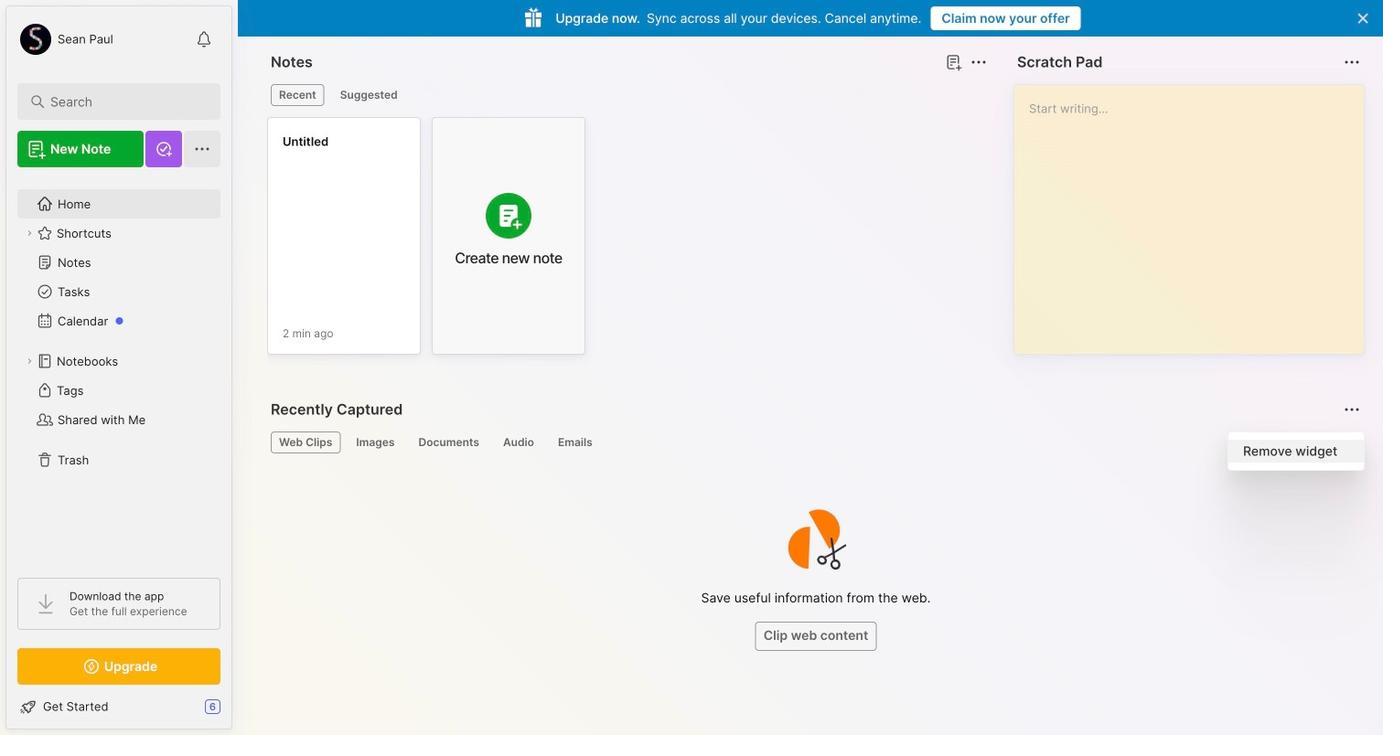 Task type: locate. For each thing, give the bounding box(es) containing it.
2 more actions image from the left
[[1341, 51, 1363, 73]]

None search field
[[50, 91, 196, 113]]

menu item
[[1229, 440, 1364, 463]]

tab
[[271, 84, 325, 106], [332, 84, 406, 106], [271, 432, 341, 454], [348, 432, 403, 454], [410, 432, 488, 454], [495, 432, 542, 454], [550, 432, 601, 454]]

row group
[[267, 117, 596, 366]]

more actions image
[[1341, 399, 1363, 421]]

Help and Learning task checklist field
[[6, 693, 231, 722]]

1 vertical spatial tab list
[[271, 432, 1358, 454]]

tab list
[[271, 84, 984, 106], [271, 432, 1358, 454]]

0 horizontal spatial more actions image
[[968, 51, 990, 73]]

1 horizontal spatial more actions image
[[1341, 51, 1363, 73]]

1 tab list from the top
[[271, 84, 984, 106]]

More actions field
[[966, 49, 992, 75], [1339, 49, 1365, 75], [1339, 397, 1365, 423]]

none search field inside "main" element
[[50, 91, 196, 113]]

tree
[[6, 178, 231, 562]]

0 vertical spatial tab list
[[271, 84, 984, 106]]

more actions image
[[968, 51, 990, 73], [1341, 51, 1363, 73]]

Account field
[[17, 21, 113, 58]]



Task type: describe. For each thing, give the bounding box(es) containing it.
tree inside "main" element
[[6, 178, 231, 562]]

1 more actions image from the left
[[968, 51, 990, 73]]

Search text field
[[50, 93, 196, 111]]

expand notebooks image
[[24, 356, 35, 367]]

Start writing… text field
[[1029, 85, 1363, 339]]

2 tab list from the top
[[271, 432, 1358, 454]]

click to collapse image
[[231, 702, 245, 724]]

main element
[[0, 0, 238, 736]]



Task type: vqa. For each thing, say whether or not it's contained in the screenshot.
New within popup button
no



